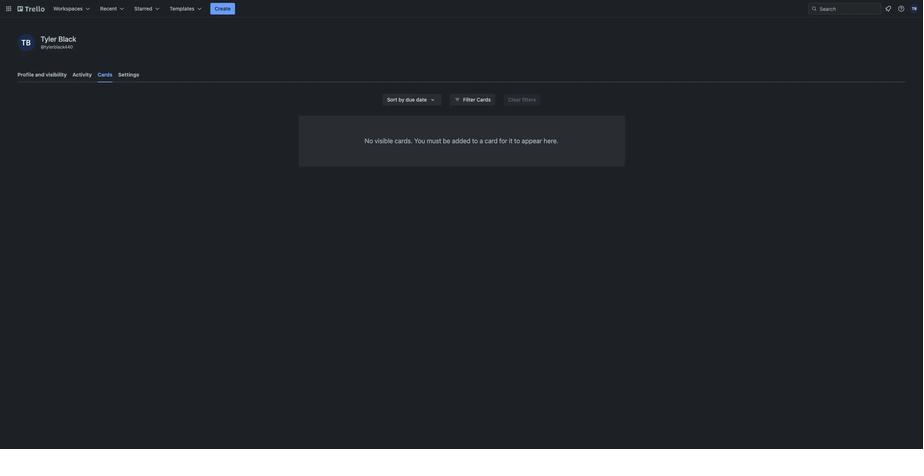 Task type: describe. For each thing, give the bounding box(es) containing it.
open information menu image
[[898, 5, 905, 12]]

clear
[[508, 97, 521, 103]]

recent
[[100, 5, 117, 12]]

profile and visibility
[[17, 71, 67, 78]]

clear filters button
[[504, 94, 541, 106]]

templates
[[170, 5, 195, 12]]

1 horizontal spatial tyler black (tylerblack440) image
[[910, 4, 919, 13]]

and
[[35, 71, 44, 78]]

starred button
[[130, 3, 164, 15]]

sort
[[387, 97, 397, 103]]

search image
[[812, 6, 818, 12]]

appear
[[522, 137, 542, 145]]

create button
[[210, 3, 235, 15]]

sort by due date button
[[383, 94, 442, 106]]

be
[[443, 137, 451, 145]]

profile
[[17, 71, 34, 78]]

no visible cards. you must be added to a card for it to appear here.
[[365, 137, 559, 145]]

cards.
[[395, 137, 413, 145]]

Search field
[[818, 3, 881, 14]]

you
[[414, 137, 425, 145]]

1 to from the left
[[472, 137, 478, 145]]

due
[[406, 97, 415, 103]]

card
[[485, 137, 498, 145]]

filter cards
[[463, 97, 491, 103]]

create
[[215, 5, 231, 12]]

here.
[[544, 137, 559, 145]]

0 horizontal spatial cards
[[98, 71, 112, 78]]

for
[[500, 137, 508, 145]]

no
[[365, 137, 373, 145]]

a
[[480, 137, 483, 145]]

workspaces
[[53, 5, 83, 12]]

filters
[[522, 97, 536, 103]]

cards link
[[98, 68, 112, 82]]

clear filters
[[508, 97, 536, 103]]

tyler black @ tylerblack440
[[41, 35, 76, 50]]

added
[[452, 137, 471, 145]]

profile and visibility link
[[17, 68, 67, 81]]

must
[[427, 137, 442, 145]]

workspaces button
[[49, 3, 94, 15]]

filter cards button
[[450, 94, 495, 106]]



Task type: vqa. For each thing, say whether or not it's contained in the screenshot.
must
yes



Task type: locate. For each thing, give the bounding box(es) containing it.
0 vertical spatial tyler black (tylerblack440) image
[[910, 4, 919, 13]]

tylerblack440
[[45, 44, 73, 50]]

cards inside button
[[477, 97, 491, 103]]

activity
[[73, 71, 92, 78]]

filter
[[463, 97, 476, 103]]

1 vertical spatial tyler black (tylerblack440) image
[[17, 34, 35, 52]]

it
[[509, 137, 513, 145]]

visible
[[375, 137, 393, 145]]

black
[[58, 35, 76, 43]]

0 horizontal spatial tyler black (tylerblack440) image
[[17, 34, 35, 52]]

to left a
[[472, 137, 478, 145]]

to
[[472, 137, 478, 145], [515, 137, 520, 145]]

1 vertical spatial cards
[[477, 97, 491, 103]]

0 horizontal spatial to
[[472, 137, 478, 145]]

templates button
[[165, 3, 206, 15]]

starred
[[134, 5, 152, 12]]

cards
[[98, 71, 112, 78], [477, 97, 491, 103]]

settings
[[118, 71, 139, 78]]

0 vertical spatial cards
[[98, 71, 112, 78]]

to right it
[[515, 137, 520, 145]]

1 horizontal spatial cards
[[477, 97, 491, 103]]

tyler black (tylerblack440) image
[[910, 4, 919, 13], [17, 34, 35, 52]]

tyler black (tylerblack440) image left @
[[17, 34, 35, 52]]

activity link
[[73, 68, 92, 81]]

back to home image
[[17, 3, 45, 15]]

by
[[399, 97, 405, 103]]

2 to from the left
[[515, 137, 520, 145]]

@
[[41, 44, 45, 50]]

cards right filter
[[477, 97, 491, 103]]

tyler
[[41, 35, 57, 43]]

0 notifications image
[[884, 4, 893, 13]]

settings link
[[118, 68, 139, 81]]

date
[[416, 97, 427, 103]]

visibility
[[46, 71, 67, 78]]

tyler black (tylerblack440) image right open information menu image
[[910, 4, 919, 13]]

recent button
[[96, 3, 129, 15]]

1 horizontal spatial to
[[515, 137, 520, 145]]

cards right activity
[[98, 71, 112, 78]]

primary element
[[0, 0, 924, 17]]

sort by due date
[[387, 97, 427, 103]]



